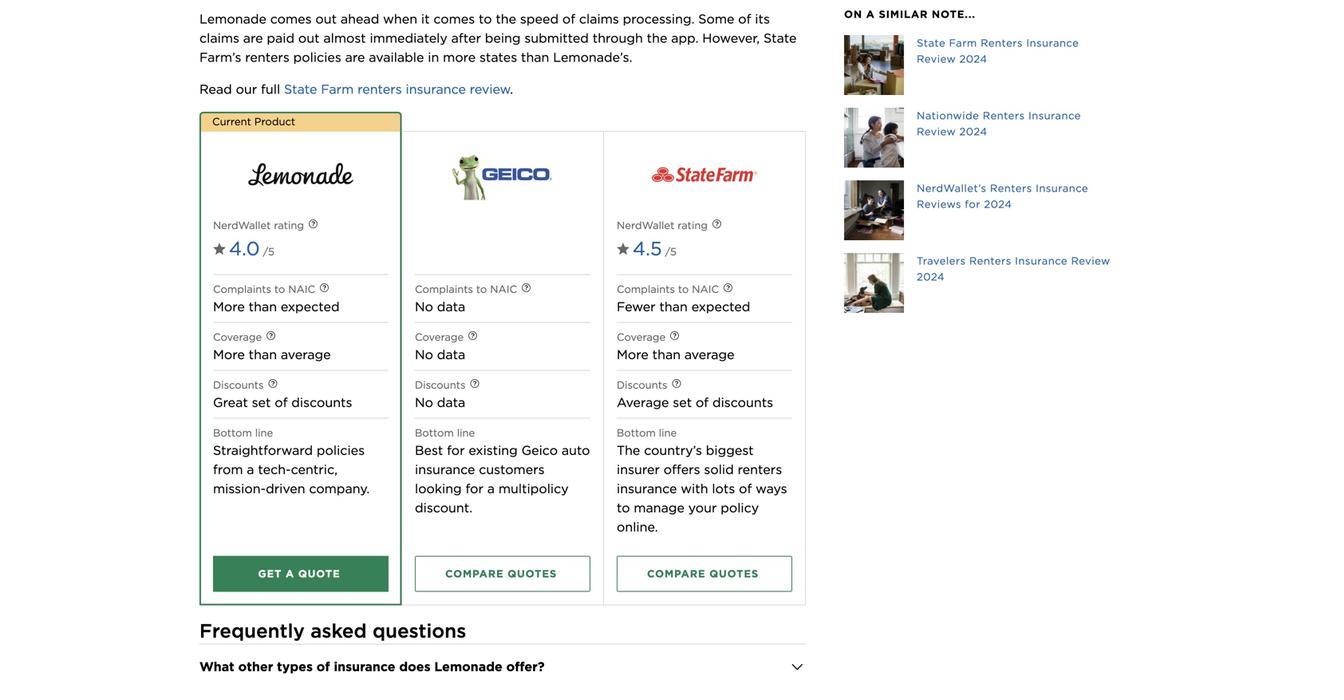 Task type: vqa. For each thing, say whether or not it's contained in the screenshot.
"Sarah Schlichter's profile picture" associated with Can I Share Renters Insurance With My Roommate?
no



Task type: locate. For each thing, give the bounding box(es) containing it.
expected
[[281, 299, 340, 314], [692, 299, 751, 314]]

1 horizontal spatial coverage
[[415, 331, 464, 343]]

1 quotes from the left
[[508, 567, 557, 580]]

review
[[470, 81, 510, 97]]

1 horizontal spatial discounts
[[713, 395, 774, 410]]

1 vertical spatial farm
[[321, 81, 354, 97]]

1 horizontal spatial lemonade
[[435, 659, 503, 674]]

2 bottom from the left
[[415, 427, 454, 439]]

however,
[[703, 30, 760, 46]]

2 complaints to naic from the left
[[415, 283, 517, 295]]

on
[[845, 8, 863, 20]]

1 vertical spatial review
[[917, 125, 956, 138]]

2 compare quotes from the left
[[647, 567, 759, 580]]

line for biggest
[[659, 427, 677, 439]]

state down its
[[764, 30, 797, 46]]

2 discounts from the left
[[713, 395, 774, 410]]

it
[[421, 11, 430, 27]]

1 horizontal spatial claims
[[579, 11, 619, 27]]

lemonade right does
[[435, 659, 503, 674]]

2 naic from the left
[[490, 283, 517, 295]]

1 horizontal spatial line
[[457, 427, 475, 439]]

3 complaints from the left
[[617, 283, 675, 295]]

for right looking
[[466, 481, 484, 496]]

insurance inside bottom line the country's biggest insurer offers solid renters insurance with lots of ways to manage your policy online.
[[617, 481, 677, 496]]

0 horizontal spatial set
[[252, 395, 271, 410]]

straightforward
[[213, 442, 313, 458]]

out right paid
[[299, 30, 320, 46]]

claims up through
[[579, 11, 619, 27]]

immediately
[[370, 30, 448, 46]]

of inside 'dropdown button'
[[317, 659, 330, 674]]

existing
[[469, 442, 518, 458]]

bottom inside bottom line the country's biggest insurer offers solid renters insurance with lots of ways to manage your policy online.
[[617, 427, 656, 439]]

tech-
[[258, 462, 291, 477]]

nerdwallet rating for 4.5
[[617, 219, 708, 231]]

1 horizontal spatial more than average
[[617, 347, 735, 362]]

1 discounts from the left
[[213, 379, 264, 391]]

0 vertical spatial no
[[415, 299, 433, 314]]

state farm renters insurance review 2024 link
[[845, 35, 1119, 95]]

quotes for 2nd compare quotes link
[[710, 567, 759, 580]]

0 vertical spatial policies
[[294, 49, 342, 65]]

a down "customers"
[[488, 481, 495, 496]]

discounts for great set of discounts
[[292, 395, 352, 410]]

1 nerdwallet from the left
[[213, 219, 271, 231]]

0 horizontal spatial for
[[447, 442, 465, 458]]

what other types of insurance does lemonade offer? button
[[200, 644, 806, 676]]

nerdwallet rating up 4.5 /5
[[617, 219, 708, 231]]

1 average from the left
[[281, 347, 331, 362]]

renters inside nerdwallet's renters insurance reviews for 2024
[[991, 182, 1033, 194]]

0 vertical spatial review
[[917, 53, 956, 65]]

/5
[[263, 245, 275, 258], [665, 245, 677, 258]]

2 horizontal spatial state
[[917, 37, 946, 49]]

compare quotes for second compare quotes link from right
[[445, 567, 557, 580]]

insurance
[[1027, 37, 1080, 49], [1029, 109, 1082, 122], [1036, 182, 1089, 194], [1016, 255, 1068, 267]]

1 horizontal spatial complaints
[[415, 283, 473, 295]]

1 vertical spatial data
[[437, 347, 466, 362]]

expected for fewer than expected
[[692, 299, 751, 314]]

of right types
[[317, 659, 330, 674]]

3 bottom from the left
[[617, 427, 656, 439]]

does
[[399, 659, 431, 674]]

a up mission-
[[247, 462, 254, 477]]

its
[[755, 11, 770, 27]]

more than average down the more than expected
[[213, 347, 331, 362]]

compare quotes
[[445, 567, 557, 580], [647, 567, 759, 580]]

customers
[[479, 462, 545, 477]]

rating
[[274, 219, 304, 231], [678, 219, 708, 231]]

compare down discount.
[[445, 567, 504, 580]]

2 vertical spatial for
[[466, 481, 484, 496]]

0 horizontal spatial claims
[[200, 30, 239, 46]]

2 discounts from the left
[[415, 379, 466, 391]]

insurance for nationwide renters insurance review 2024
[[1029, 109, 1082, 122]]

naic for fewer than expected
[[692, 283, 719, 295]]

3 line from the left
[[659, 427, 677, 439]]

policies up centric, in the left bottom of the page
[[317, 442, 365, 458]]

0 vertical spatial renters
[[245, 49, 290, 65]]

1 compare quotes from the left
[[445, 567, 557, 580]]

1 horizontal spatial renters
[[358, 81, 402, 97]]

1 vertical spatial policies
[[317, 442, 365, 458]]

1 horizontal spatial comes
[[434, 11, 475, 27]]

0 horizontal spatial compare quotes link
[[415, 556, 591, 592]]

current product
[[212, 115, 295, 128]]

comes up the after
[[434, 11, 475, 27]]

nerdwallet rating
[[213, 219, 304, 231], [617, 219, 708, 231]]

no for great set of discounts
[[415, 395, 433, 410]]

0 horizontal spatial bottom
[[213, 427, 252, 439]]

naic
[[288, 283, 315, 295], [490, 283, 517, 295], [692, 283, 719, 295]]

rating for 4.5
[[678, 219, 708, 231]]

2 horizontal spatial naic
[[692, 283, 719, 295]]

1 complaints to naic from the left
[[213, 283, 315, 295]]

questions
[[373, 619, 466, 642]]

1 vertical spatial no data
[[415, 347, 466, 362]]

farm down almost
[[321, 81, 354, 97]]

policies down almost
[[294, 49, 342, 65]]

0 horizontal spatial line
[[255, 427, 273, 439]]

2 horizontal spatial complaints to naic
[[617, 283, 719, 295]]

set right average
[[673, 395, 692, 410]]

2 expected from the left
[[692, 299, 751, 314]]

bottom line straightforward policies from a tech-centric, mission-driven company.
[[213, 427, 370, 496]]

2 no from the top
[[415, 347, 433, 362]]

state inside the "lemonade comes out ahead when it comes to the speed of claims processing. some of its claims are paid out almost immediately after being submitted through the app. however, state farm's renters policies are available in more states than lemonade's."
[[764, 30, 797, 46]]

rating up 4.0 /5
[[274, 219, 304, 231]]

0 horizontal spatial the
[[496, 11, 517, 27]]

renters up ways on the right bottom
[[738, 462, 782, 477]]

line inside bottom line the country's biggest insurer offers solid renters insurance with lots of ways to manage your policy online.
[[659, 427, 677, 439]]

2 nerdwallet from the left
[[617, 219, 675, 231]]

2 /5 from the left
[[665, 245, 677, 258]]

discounts up average
[[617, 379, 668, 391]]

0 horizontal spatial /5
[[263, 245, 275, 258]]

more than expected
[[213, 299, 340, 314]]

set for great
[[252, 395, 271, 410]]

2024 down the nationwide
[[960, 125, 988, 138]]

1 line from the left
[[255, 427, 273, 439]]

1 no from the top
[[415, 299, 433, 314]]

insurance down insurer
[[617, 481, 677, 496]]

renters down available
[[358, 81, 402, 97]]

0 horizontal spatial naic
[[288, 283, 315, 295]]

2 set from the left
[[673, 395, 692, 410]]

1 horizontal spatial nerdwallet
[[617, 219, 675, 231]]

1 horizontal spatial for
[[466, 481, 484, 496]]

2 horizontal spatial line
[[659, 427, 677, 439]]

get
[[258, 567, 282, 580]]

for
[[965, 198, 981, 210], [447, 442, 465, 458], [466, 481, 484, 496]]

0 horizontal spatial quotes
[[508, 567, 557, 580]]

state farm renters insurance review link
[[284, 81, 510, 97]]

1 compare from the left
[[445, 567, 504, 580]]

expected for more than expected
[[281, 299, 340, 314]]

1 horizontal spatial naic
[[490, 283, 517, 295]]

/5 inside 4.0 /5
[[263, 245, 275, 258]]

4.0 /5
[[229, 237, 275, 260]]

2 complaints from the left
[[415, 283, 473, 295]]

how are nerdwallet's ratings determined? image
[[700, 208, 735, 243]]

1 horizontal spatial nerdwallet rating
[[617, 219, 708, 231]]

0 horizontal spatial compare quotes
[[445, 567, 557, 580]]

country's
[[644, 442, 703, 458]]

/5 for 4.0
[[263, 245, 275, 258]]

1 no data from the top
[[415, 299, 466, 314]]

discounts up bottom line straightforward policies from a tech-centric, mission-driven company.
[[292, 395, 352, 410]]

no for more than expected
[[415, 299, 433, 314]]

0 horizontal spatial more than average
[[213, 347, 331, 362]]

states
[[480, 49, 517, 65]]

/5 for 4.5
[[665, 245, 677, 258]]

1 vertical spatial renters
[[358, 81, 402, 97]]

2 nerdwallet rating from the left
[[617, 219, 708, 231]]

bottom for the
[[617, 427, 656, 439]]

line up existing
[[457, 427, 475, 439]]

0 horizontal spatial coverage
[[213, 331, 262, 343]]

insurance inside state farm renters insurance review 2024
[[1027, 37, 1080, 49]]

3 naic from the left
[[692, 283, 719, 295]]

1 horizontal spatial /5
[[665, 245, 677, 258]]

0 vertical spatial the
[[496, 11, 517, 27]]

1 complaints from the left
[[213, 283, 271, 295]]

are
[[243, 30, 263, 46], [345, 49, 365, 65]]

than inside the "lemonade comes out ahead when it comes to the speed of claims processing. some of its claims are paid out almost immediately after being submitted through the app. however, state farm's renters policies are available in more states than lemonade's."
[[521, 49, 550, 65]]

more
[[213, 299, 245, 314], [213, 347, 245, 362], [617, 347, 649, 362]]

compare quotes for 2nd compare quotes link
[[647, 567, 759, 580]]

0 horizontal spatial discounts
[[292, 395, 352, 410]]

state farm renters insurance review 2024
[[917, 37, 1080, 65]]

1 coverage from the left
[[213, 331, 262, 343]]

0 horizontal spatial lemonade
[[200, 11, 267, 27]]

2 vertical spatial no data
[[415, 395, 466, 410]]

farm
[[950, 37, 978, 49], [321, 81, 354, 97]]

renters for nationwide
[[983, 109, 1025, 122]]

1 expected from the left
[[281, 299, 340, 314]]

nerdwallet for 4.0
[[213, 219, 271, 231]]

2 horizontal spatial for
[[965, 198, 981, 210]]

2 horizontal spatial coverage
[[617, 331, 666, 343]]

1 horizontal spatial state
[[764, 30, 797, 46]]

1 horizontal spatial compare quotes
[[647, 567, 759, 580]]

insurance inside travelers renters insurance review 2024
[[1016, 255, 1068, 267]]

1 nerdwallet rating from the left
[[213, 219, 304, 231]]

0 vertical spatial for
[[965, 198, 981, 210]]

a inside bottom line straightforward policies from a tech-centric, mission-driven company.
[[247, 462, 254, 477]]

1 horizontal spatial complaints to naic
[[415, 283, 517, 295]]

3 complaints to naic from the left
[[617, 283, 719, 295]]

bottom for best
[[415, 427, 454, 439]]

insurance down asked
[[334, 659, 396, 674]]

0 horizontal spatial compare
[[445, 567, 504, 580]]

1 horizontal spatial quotes
[[710, 567, 759, 580]]

0 horizontal spatial complaints
[[213, 283, 271, 295]]

2 vertical spatial no
[[415, 395, 433, 410]]

renters inside bottom line the country's biggest insurer offers solid renters insurance with lots of ways to manage your policy online.
[[738, 462, 782, 477]]

2024 inside nationwide renters insurance review 2024
[[960, 125, 988, 138]]

1 vertical spatial are
[[345, 49, 365, 65]]

review for travelers renters insurance review 2024
[[1072, 255, 1111, 267]]

bottom inside bottom line straightforward policies from a tech-centric, mission-driven company.
[[213, 427, 252, 439]]

similar
[[879, 8, 929, 20]]

rated 4.5 out of 5 element
[[633, 233, 677, 268]]

2 data from the top
[[437, 347, 466, 362]]

bottom up the 'the'
[[617, 427, 656, 439]]

1 horizontal spatial bottom
[[415, 427, 454, 439]]

centric,
[[291, 462, 338, 477]]

2 no data from the top
[[415, 347, 466, 362]]

get a quote link
[[213, 556, 389, 592]]

compare down online.
[[647, 567, 706, 580]]

1 horizontal spatial compare quotes link
[[617, 556, 793, 592]]

complaints to naic
[[213, 283, 315, 295], [415, 283, 517, 295], [617, 283, 719, 295]]

/5 inside 4.5 /5
[[665, 245, 677, 258]]

for down nerdwallet's
[[965, 198, 981, 210]]

complaints to naic for fewer
[[617, 283, 719, 295]]

0 horizontal spatial rating
[[274, 219, 304, 231]]

more for more than average
[[213, 347, 245, 362]]

1 vertical spatial the
[[647, 30, 668, 46]]

renters inside travelers renters insurance review 2024
[[970, 255, 1012, 267]]

insurance down in
[[406, 81, 466, 97]]

3 discounts from the left
[[617, 379, 668, 391]]

are down almost
[[345, 49, 365, 65]]

0 vertical spatial farm
[[950, 37, 978, 49]]

0 horizontal spatial renters
[[245, 49, 290, 65]]

renters inside nationwide renters insurance review 2024
[[983, 109, 1025, 122]]

2 compare from the left
[[647, 567, 706, 580]]

1 bottom from the left
[[213, 427, 252, 439]]

state right 'full'
[[284, 81, 317, 97]]

the
[[496, 11, 517, 27], [647, 30, 668, 46]]

1 horizontal spatial compare
[[647, 567, 706, 580]]

insurance inside nerdwallet's renters insurance reviews for 2024
[[1036, 182, 1089, 194]]

state
[[764, 30, 797, 46], [917, 37, 946, 49], [284, 81, 317, 97]]

no for more than average
[[415, 347, 433, 362]]

insurance up looking
[[415, 462, 475, 477]]

3 data from the top
[[437, 395, 466, 410]]

available
[[369, 49, 424, 65]]

1 vertical spatial out
[[299, 30, 320, 46]]

1 rating from the left
[[274, 219, 304, 231]]

0 horizontal spatial discounts
[[213, 379, 264, 391]]

discounts up the best
[[415, 379, 466, 391]]

biggest
[[706, 442, 754, 458]]

bottom
[[213, 427, 252, 439], [415, 427, 454, 439], [617, 427, 656, 439]]

line
[[255, 427, 273, 439], [457, 427, 475, 439], [659, 427, 677, 439]]

almost
[[324, 30, 366, 46]]

1 horizontal spatial the
[[647, 30, 668, 46]]

0 horizontal spatial are
[[243, 30, 263, 46]]

insurance inside nationwide renters insurance review 2024
[[1029, 109, 1082, 122]]

complaints for no
[[415, 283, 473, 295]]

1 horizontal spatial rating
[[678, 219, 708, 231]]

quotes for second compare quotes link from right
[[508, 567, 557, 580]]

review inside nationwide renters insurance review 2024
[[917, 125, 956, 138]]

1 horizontal spatial expected
[[692, 299, 751, 314]]

bottom inside bottom line best for existing geico auto insurance customers looking for a multipolicy discount.
[[415, 427, 454, 439]]

of up the policy
[[739, 481, 752, 496]]

2 vertical spatial review
[[1072, 255, 1111, 267]]

travelers renters insurance review 2024 link
[[845, 253, 1119, 313]]

the down processing. at the top
[[647, 30, 668, 46]]

a inside bottom line best for existing geico auto insurance customers looking for a multipolicy discount.
[[488, 481, 495, 496]]

comes
[[270, 11, 312, 27], [434, 11, 475, 27]]

insurance
[[406, 81, 466, 97], [415, 462, 475, 477], [617, 481, 677, 496], [334, 659, 396, 674]]

more for fewer than expected
[[213, 299, 245, 314]]

0 horizontal spatial comes
[[270, 11, 312, 27]]

line up straightforward
[[255, 427, 273, 439]]

no data for great set of discounts
[[415, 395, 466, 410]]

discounts
[[213, 379, 264, 391], [415, 379, 466, 391], [617, 379, 668, 391]]

2 line from the left
[[457, 427, 475, 439]]

3 no from the top
[[415, 395, 433, 410]]

complaints for fewer
[[617, 283, 675, 295]]

2 horizontal spatial discounts
[[617, 379, 668, 391]]

than
[[521, 49, 550, 65], [249, 299, 277, 314], [660, 299, 688, 314], [249, 347, 277, 362], [653, 347, 681, 362]]

state down on a similar note... on the top right
[[917, 37, 946, 49]]

what
[[200, 659, 235, 674]]

geico renters insurance image
[[450, 149, 556, 200]]

/5 right 4.5
[[665, 245, 677, 258]]

line inside bottom line straightforward policies from a tech-centric, mission-driven company.
[[255, 427, 273, 439]]

1 horizontal spatial set
[[673, 395, 692, 410]]

2 vertical spatial data
[[437, 395, 466, 410]]

2 horizontal spatial bottom
[[617, 427, 656, 439]]

0 horizontal spatial complaints to naic
[[213, 283, 315, 295]]

0 horizontal spatial nerdwallet
[[213, 219, 271, 231]]

1 horizontal spatial are
[[345, 49, 365, 65]]

out up almost
[[316, 11, 337, 27]]

claims up farm's on the left of page
[[200, 30, 239, 46]]

/5 right 4.0
[[263, 245, 275, 258]]

nerdwallet up 4.0
[[213, 219, 271, 231]]

bottom for straightforward
[[213, 427, 252, 439]]

2024 down travelers
[[917, 271, 945, 283]]

compare
[[445, 567, 504, 580], [647, 567, 706, 580]]

out
[[316, 11, 337, 27], [299, 30, 320, 46]]

state farm renters insurance image
[[652, 167, 758, 182]]

1 set from the left
[[252, 395, 271, 410]]

policies
[[294, 49, 342, 65], [317, 442, 365, 458]]

than down 'submitted'
[[521, 49, 550, 65]]

0 vertical spatial data
[[437, 299, 466, 314]]

0 vertical spatial no data
[[415, 299, 466, 314]]

submitted
[[525, 30, 589, 46]]

line inside bottom line best for existing geico auto insurance customers looking for a multipolicy discount.
[[457, 427, 475, 439]]

for inside nerdwallet's renters insurance reviews for 2024
[[965, 198, 981, 210]]

1 vertical spatial no
[[415, 347, 433, 362]]

2 horizontal spatial renters
[[738, 462, 782, 477]]

for right the best
[[447, 442, 465, 458]]

3 no data from the top
[[415, 395, 466, 410]]

geico
[[522, 442, 558, 458]]

more than average down fewer than expected
[[617, 347, 735, 362]]

discounts for average
[[617, 379, 668, 391]]

nerdwallet up 4.5
[[617, 219, 675, 231]]

2 vertical spatial renters
[[738, 462, 782, 477]]

complaints to naic for more
[[213, 283, 315, 295]]

a
[[867, 8, 876, 20], [247, 462, 254, 477], [488, 481, 495, 496], [286, 567, 295, 580]]

farm's
[[200, 49, 241, 65]]

of up 'submitted'
[[563, 11, 576, 27]]

1 /5 from the left
[[263, 245, 275, 258]]

1 horizontal spatial farm
[[950, 37, 978, 49]]

from
[[213, 462, 243, 477]]

set right great
[[252, 395, 271, 410]]

nerdwallet rating up 4.0 /5
[[213, 219, 304, 231]]

average up great set of discounts
[[281, 347, 331, 362]]

more down 4.0
[[213, 299, 245, 314]]

the up being
[[496, 11, 517, 27]]

0 horizontal spatial average
[[281, 347, 331, 362]]

1 discounts from the left
[[292, 395, 352, 410]]

with
[[681, 481, 709, 496]]

1 vertical spatial lemonade
[[435, 659, 503, 674]]

2 quotes from the left
[[710, 567, 759, 580]]

1 data from the top
[[437, 299, 466, 314]]

of
[[563, 11, 576, 27], [739, 11, 752, 27], [275, 395, 288, 410], [696, 395, 709, 410], [739, 481, 752, 496], [317, 659, 330, 674]]

more up great
[[213, 347, 245, 362]]

rating down state farm renters insurance image
[[678, 219, 708, 231]]

2 rating from the left
[[678, 219, 708, 231]]

1 horizontal spatial discounts
[[415, 379, 466, 391]]

a right get
[[286, 567, 295, 580]]

2024 inside nerdwallet's renters insurance reviews for 2024
[[985, 198, 1013, 210]]

review
[[917, 53, 956, 65], [917, 125, 956, 138], [1072, 255, 1111, 267]]

rating for 4.0
[[274, 219, 304, 231]]

best
[[415, 442, 443, 458]]

0 horizontal spatial expected
[[281, 299, 340, 314]]

comes up paid
[[270, 11, 312, 27]]

1 vertical spatial for
[[447, 442, 465, 458]]

0 horizontal spatial nerdwallet rating
[[213, 219, 304, 231]]

renters down paid
[[245, 49, 290, 65]]

insurer
[[617, 462, 660, 477]]

2024
[[960, 53, 988, 65], [960, 125, 988, 138], [985, 198, 1013, 210], [917, 271, 945, 283]]

farm down note...
[[950, 37, 978, 49]]

0 vertical spatial lemonade
[[200, 11, 267, 27]]

how are nerdwallet's ratings determined? image
[[296, 208, 331, 243]]

2 horizontal spatial complaints
[[617, 283, 675, 295]]

4.5 /5
[[633, 237, 677, 260]]

2024 down nerdwallet's
[[985, 198, 1013, 210]]

lemonade's.
[[553, 49, 633, 65]]

average
[[281, 347, 331, 362], [685, 347, 735, 362]]

bottom down great
[[213, 427, 252, 439]]

review inside travelers renters insurance review 2024
[[1072, 255, 1111, 267]]

frequently asked questions
[[200, 619, 466, 642]]

nerdwallet
[[213, 219, 271, 231], [617, 219, 675, 231]]

0 horizontal spatial farm
[[321, 81, 354, 97]]

insurance inside what other types of insurance does lemonade offer? 'dropdown button'
[[334, 659, 396, 674]]

lemonade up farm's on the left of page
[[200, 11, 267, 27]]

line up 'country's'
[[659, 427, 677, 439]]

frequently
[[200, 619, 305, 642]]

data
[[437, 299, 466, 314], [437, 347, 466, 362], [437, 395, 466, 410]]

discounts up great
[[213, 379, 264, 391]]

solid
[[704, 462, 734, 477]]

are left paid
[[243, 30, 263, 46]]

renters inside the "lemonade comes out ahead when it comes to the speed of claims processing. some of its claims are paid out almost immediately after being submitted through the app. however, state farm's renters policies are available in more states than lemonade's."
[[245, 49, 290, 65]]

discounts up biggest
[[713, 395, 774, 410]]

2024 down note...
[[960, 53, 988, 65]]

1 horizontal spatial average
[[685, 347, 735, 362]]

bottom up the best
[[415, 427, 454, 439]]

average up "average set of discounts"
[[685, 347, 735, 362]]

1 naic from the left
[[288, 283, 315, 295]]



Task type: describe. For each thing, give the bounding box(es) containing it.
1 compare quotes link from the left
[[415, 556, 591, 592]]

nerdwallet for 4.5
[[617, 219, 675, 231]]

fewer than expected
[[617, 299, 751, 314]]

lemonade renters insurance image
[[248, 144, 354, 205]]

2024 inside state farm renters insurance review 2024
[[960, 53, 988, 65]]

renters for travelers
[[970, 255, 1012, 267]]

nationwide renters insurance review 2024
[[917, 109, 1082, 138]]

than down rated 4.0 out of 5 element at the left top
[[249, 299, 277, 314]]

naic for no data
[[490, 283, 517, 295]]

lemonade comes out ahead when it comes to the speed of claims processing. some of its claims are paid out almost immediately after being submitted through the app. however, state farm's renters policies are available in more states than lemonade's.
[[200, 11, 801, 65]]

1 more than average from the left
[[213, 347, 331, 362]]

read our full state farm renters insurance review .
[[200, 81, 513, 97]]

nerdwallet's
[[917, 182, 987, 194]]

discounts for no
[[415, 379, 466, 391]]

a right on
[[867, 8, 876, 20]]

data for more than expected
[[437, 299, 466, 314]]

insurance for travelers renters insurance review 2024
[[1016, 255, 1068, 267]]

after
[[452, 30, 481, 46]]

farm inside state farm renters insurance review 2024
[[950, 37, 978, 49]]

some
[[699, 11, 735, 27]]

0 horizontal spatial state
[[284, 81, 317, 97]]

app.
[[672, 30, 699, 46]]

of inside bottom line the country's biggest insurer offers solid renters insurance with lots of ways to manage your policy online.
[[739, 481, 752, 496]]

other
[[238, 659, 273, 674]]

auto
[[562, 442, 590, 458]]

data for great set of discounts
[[437, 395, 466, 410]]

what other types of insurance does lemonade offer?
[[200, 659, 545, 674]]

0 vertical spatial claims
[[579, 11, 619, 27]]

discount.
[[415, 500, 473, 516]]

no data for more than expected
[[415, 299, 466, 314]]

when
[[383, 11, 418, 27]]

.
[[510, 81, 513, 97]]

to inside bottom line the country's biggest insurer offers solid renters insurance with lots of ways to manage your policy online.
[[617, 500, 630, 516]]

complaints for more
[[213, 283, 271, 295]]

2 coverage from the left
[[415, 331, 464, 343]]

of left its
[[739, 11, 752, 27]]

naic for more than expected
[[288, 283, 315, 295]]

our
[[236, 81, 257, 97]]

than down fewer than expected
[[653, 347, 681, 362]]

review inside state farm renters insurance review 2024
[[917, 53, 956, 65]]

travelers
[[917, 255, 966, 267]]

policies inside the "lemonade comes out ahead when it comes to the speed of claims processing. some of its claims are paid out almost immediately after being submitted through the app. however, state farm's renters policies are available in more states than lemonade's."
[[294, 49, 342, 65]]

complaints to naic for no
[[415, 283, 517, 295]]

driven
[[266, 481, 305, 496]]

mission-
[[213, 481, 266, 496]]

rated 4.0 out of 5 element
[[229, 233, 275, 268]]

than down the more than expected
[[249, 347, 277, 362]]

more down fewer
[[617, 347, 649, 362]]

average set of discounts
[[617, 395, 774, 410]]

great set of discounts
[[213, 395, 352, 410]]

nationwide
[[917, 109, 980, 122]]

line for existing
[[457, 427, 475, 439]]

read
[[200, 81, 232, 97]]

0 vertical spatial are
[[243, 30, 263, 46]]

manage
[[634, 500, 685, 516]]

bottom line best for existing geico auto insurance customers looking for a multipolicy discount.
[[415, 427, 590, 516]]

bottom line the country's biggest insurer offers solid renters insurance with lots of ways to manage your policy online.
[[617, 427, 788, 535]]

company.
[[309, 481, 370, 496]]

data for more than average
[[437, 347, 466, 362]]

through
[[593, 30, 643, 46]]

to for no data
[[476, 283, 487, 295]]

processing.
[[623, 11, 695, 27]]

reviews
[[917, 198, 962, 210]]

offers
[[664, 462, 701, 477]]

discounts for great
[[213, 379, 264, 391]]

travelers renters insurance review 2024
[[917, 255, 1111, 283]]

state inside state farm renters insurance review 2024
[[917, 37, 946, 49]]

line for from
[[255, 427, 273, 439]]

full
[[261, 81, 280, 97]]

average
[[617, 395, 669, 410]]

4.0
[[229, 237, 260, 260]]

of right great
[[275, 395, 288, 410]]

your
[[689, 500, 717, 516]]

offer?
[[507, 659, 545, 674]]

lots
[[712, 481, 736, 496]]

nerdwallet's renters insurance reviews for 2024 link
[[845, 180, 1119, 240]]

the
[[617, 442, 641, 458]]

nationwide renters insurance review 2024 link
[[845, 108, 1119, 168]]

paid
[[267, 30, 295, 46]]

types
[[277, 659, 313, 674]]

than right fewer
[[660, 299, 688, 314]]

0 vertical spatial out
[[316, 11, 337, 27]]

policies inside bottom line straightforward policies from a tech-centric, mission-driven company.
[[317, 442, 365, 458]]

to for fewer than expected
[[678, 283, 689, 295]]

to for more than expected
[[275, 283, 285, 295]]

of up biggest
[[696, 395, 709, 410]]

lemonade inside 'dropdown button'
[[435, 659, 503, 674]]

nerdwallet rating for 4.0
[[213, 219, 304, 231]]

insurance inside bottom line best for existing geico auto insurance customers looking for a multipolicy discount.
[[415, 462, 475, 477]]

3 coverage from the left
[[617, 331, 666, 343]]

4.5
[[633, 237, 662, 260]]

policy
[[721, 500, 759, 516]]

note...
[[932, 8, 976, 20]]

compare for second compare quotes link from right
[[445, 567, 504, 580]]

speed
[[520, 11, 559, 27]]

renters for nerdwallet's
[[991, 182, 1033, 194]]

great
[[213, 395, 248, 410]]

fewer
[[617, 299, 656, 314]]

discounts for average set of discounts
[[713, 395, 774, 410]]

1 vertical spatial claims
[[200, 30, 239, 46]]

2 more than average from the left
[[617, 347, 735, 362]]

no data for more than average
[[415, 347, 466, 362]]

quote
[[298, 567, 340, 580]]

ahead
[[341, 11, 379, 27]]

product
[[254, 115, 295, 128]]

2 comes from the left
[[434, 11, 475, 27]]

2024 inside travelers renters insurance review 2024
[[917, 271, 945, 283]]

on a similar note...
[[845, 8, 976, 20]]

compare for 2nd compare quotes link
[[647, 567, 706, 580]]

get a quote
[[258, 567, 340, 580]]

set for average
[[673, 395, 692, 410]]

to inside the "lemonade comes out ahead when it comes to the speed of claims processing. some of its claims are paid out almost immediately after being submitted through the app. however, state farm's renters policies are available in more states than lemonade's."
[[479, 11, 492, 27]]

looking
[[415, 481, 462, 496]]

multipolicy
[[499, 481, 569, 496]]

insurance for nerdwallet's renters insurance reviews for 2024
[[1036, 182, 1089, 194]]

renters inside state farm renters insurance review 2024
[[981, 37, 1023, 49]]

nerdwallet's renters insurance reviews for 2024
[[917, 182, 1089, 210]]

2 compare quotes link from the left
[[617, 556, 793, 592]]

2 average from the left
[[685, 347, 735, 362]]

in
[[428, 49, 439, 65]]

1 comes from the left
[[270, 11, 312, 27]]

asked
[[311, 619, 367, 642]]

review for nationwide renters insurance review 2024
[[917, 125, 956, 138]]

ways
[[756, 481, 788, 496]]

more
[[443, 49, 476, 65]]

lemonade inside the "lemonade comes out ahead when it comes to the speed of claims processing. some of its claims are paid out almost immediately after being submitted through the app. however, state farm's renters policies are available in more states than lemonade's."
[[200, 11, 267, 27]]



